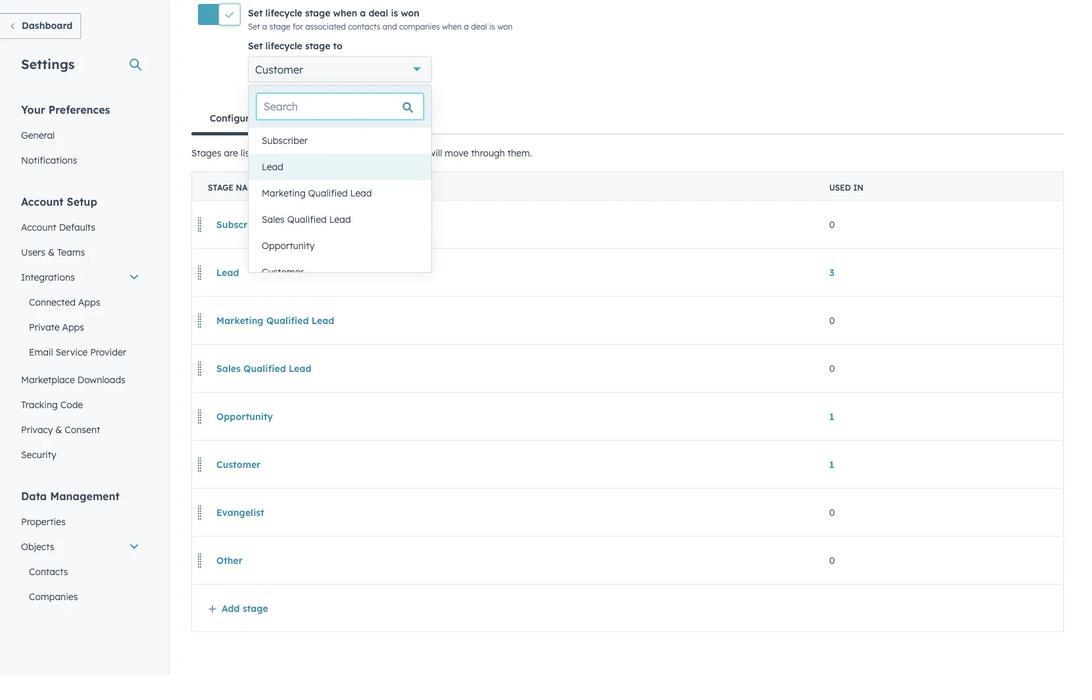 Task type: describe. For each thing, give the bounding box(es) containing it.
1 horizontal spatial deal
[[471, 22, 487, 32]]

privacy & consent
[[21, 424, 100, 435]]

1 for opportunity
[[829, 411, 834, 423]]

stages are listed in the order contacts and companies will move through them.
[[191, 147, 532, 159]]

email
[[29, 346, 53, 358]]

integrations
[[21, 271, 75, 283]]

0 vertical spatial marketing qualified lead button
[[249, 181, 431, 207]]

opportunity for opportunity button inside tab panel
[[216, 411, 273, 422]]

and inside set lifecycle stage when a deal is won set a stage for associated contacts and companies when a deal is won
[[383, 22, 397, 32]]

tracking code link
[[13, 392, 147, 417]]

marketplace downloads
[[21, 374, 125, 385]]

subscriber for subscriber "button" within the tab panel
[[216, 219, 266, 230]]

add stage button
[[208, 603, 268, 615]]

properties link
[[13, 509, 147, 534]]

configure
[[210, 112, 254, 124]]

contacts
[[29, 566, 68, 577]]

customer button
[[248, 57, 432, 83]]

connected
[[29, 296, 76, 308]]

leads link
[[13, 609, 147, 634]]

privacy
[[21, 424, 53, 435]]

1 horizontal spatial in
[[853, 183, 863, 193]]

qualified for sales qualified lead button to the bottom
[[243, 363, 286, 374]]

stages
[[191, 147, 221, 159]]

1 vertical spatial marketing qualified lead button
[[208, 308, 343, 334]]

contacts link
[[13, 559, 147, 584]]

listed
[[241, 147, 264, 159]]

users
[[21, 246, 45, 258]]

dashboard
[[22, 20, 73, 31]]

0 vertical spatial subscriber button
[[249, 128, 431, 154]]

stage subscriber is currently in position 1. reorder it by using the up and down arrow keys. element
[[192, 201, 1064, 249]]

companies inside tab panel
[[378, 147, 426, 159]]

name
[[236, 183, 259, 193]]

defaults
[[59, 221, 95, 233]]

stage customer is currently in position 6. reorder it by using the up and down arrow keys. element
[[192, 441, 1064, 489]]

management
[[50, 490, 120, 503]]

1 button for opportunity
[[829, 411, 834, 423]]

stage evangelist is currently in position 7. reorder it by using the up and down arrow keys. element
[[192, 489, 1064, 537]]

users & teams
[[21, 246, 85, 258]]

contacts inside tab panel
[[319, 147, 356, 159]]

1 button for customer
[[829, 459, 834, 471]]

tracking
[[21, 399, 58, 410]]

stage name
[[208, 183, 259, 193]]

account defaults link
[[13, 215, 147, 240]]

integrations button
[[13, 265, 147, 290]]

add
[[222, 603, 240, 615]]

2 set from the top
[[248, 22, 260, 32]]

privacy & consent link
[[13, 417, 147, 442]]

3 button
[[829, 267, 834, 279]]

1 vertical spatial sales qualified lead
[[216, 363, 311, 374]]

companies link
[[13, 584, 147, 609]]

0 for sales qualified lead
[[829, 363, 835, 375]]

security link
[[13, 442, 147, 467]]

leads
[[29, 616, 55, 627]]

1 horizontal spatial lead button
[[249, 154, 431, 181]]

marketing qualified lead for the topmost marketing qualified lead button
[[262, 188, 372, 199]]

marketplace
[[21, 374, 75, 385]]

customer for the bottommost customer button
[[216, 459, 261, 470]]

objects
[[21, 541, 54, 552]]

data management
[[21, 490, 120, 503]]

0 vertical spatial sales qualified lead
[[262, 214, 351, 226]]

account defaults
[[21, 221, 95, 233]]

0 horizontal spatial a
[[262, 22, 267, 32]]

& for privacy
[[55, 424, 62, 435]]

set lifecycle stage to
[[248, 40, 342, 52]]

0 for other
[[829, 555, 835, 567]]

0 vertical spatial sales qualified lead button
[[249, 207, 431, 233]]

stage other is currently in position 8. reorder it by using the up and down arrow keys. element
[[192, 537, 1064, 585]]

0 horizontal spatial in
[[266, 147, 274, 159]]

provider
[[90, 346, 126, 358]]

companies inside set lifecycle stage when a deal is won set a stage for associated contacts and companies when a deal is won
[[399, 22, 440, 32]]

marketplace downloads link
[[13, 367, 147, 392]]

subscriber button inside tab panel
[[208, 212, 274, 238]]

stage opportunity is currently in position 5. reorder it by using the up and down arrow keys. element
[[192, 393, 1064, 441]]

your preferences element
[[13, 102, 147, 173]]

will
[[428, 147, 442, 159]]

data management element
[[13, 489, 147, 675]]

lifecycle for set lifecycle stage when a deal is won set a stage for associated contacts and companies when a deal is won
[[265, 7, 302, 19]]

to
[[333, 40, 342, 52]]

private
[[29, 321, 60, 333]]

data
[[21, 490, 47, 503]]

0 vertical spatial deal
[[369, 7, 388, 19]]

1 for customer
[[829, 459, 834, 471]]

1 vertical spatial sales qualified lead button
[[208, 356, 320, 382]]

your
[[21, 103, 45, 116]]

connected apps link
[[13, 290, 147, 315]]

code
[[60, 399, 83, 410]]

settings
[[21, 56, 75, 72]]

other button
[[208, 548, 251, 574]]

sales for the top sales qualified lead button
[[262, 214, 285, 226]]

marketing for bottom marketing qualified lead button
[[216, 315, 263, 326]]

set for set lifecycle stage to
[[248, 40, 263, 52]]

order
[[293, 147, 316, 159]]

general link
[[13, 123, 147, 148]]

evangelist button
[[208, 500, 273, 526]]



Task type: vqa. For each thing, say whether or not it's contained in the screenshot.
Lead button
yes



Task type: locate. For each thing, give the bounding box(es) containing it.
marketing qualified lead for bottom marketing qualified lead button
[[216, 315, 334, 326]]

1 vertical spatial &
[[55, 424, 62, 435]]

account setup element
[[13, 194, 147, 467]]

1 set from the top
[[248, 7, 263, 19]]

lead
[[262, 161, 283, 173], [350, 188, 372, 199], [329, 214, 351, 226], [216, 267, 239, 278], [312, 315, 334, 326], [289, 363, 311, 374]]

2 vertical spatial set
[[248, 40, 263, 52]]

used in
[[829, 183, 863, 193]]

won
[[401, 7, 419, 19], [497, 22, 513, 32]]

0 inside 'stage evangelist is currently in position 7. reorder it by using the up and down arrow keys.' "element"
[[829, 507, 835, 519]]

0 vertical spatial marketing qualified lead
[[262, 188, 372, 199]]

stage
[[305, 7, 330, 19], [269, 22, 290, 32], [305, 40, 330, 52], [243, 603, 268, 615]]

opportunity inside list box
[[262, 240, 315, 252]]

companies
[[399, 22, 440, 32], [378, 147, 426, 159]]

& for users
[[48, 246, 55, 258]]

1 vertical spatial lead button
[[208, 260, 248, 286]]

0 horizontal spatial deal
[[369, 7, 388, 19]]

1 vertical spatial customer
[[262, 267, 304, 278]]

subscriber button
[[249, 128, 431, 154], [208, 212, 274, 238]]

&
[[48, 246, 55, 258], [55, 424, 62, 435]]

private apps link
[[13, 315, 147, 340]]

1 vertical spatial set
[[248, 22, 260, 32]]

1 horizontal spatial is
[[489, 22, 495, 32]]

0 vertical spatial lead button
[[249, 154, 431, 181]]

& right users at the left top of page
[[48, 246, 55, 258]]

customer inside stage customer is currently in position 6. reorder it by using the up and down arrow keys. element
[[216, 459, 261, 470]]

1 button inside stage customer is currently in position 6. reorder it by using the up and down arrow keys. element
[[829, 459, 834, 471]]

qualified for the topmost marketing qualified lead button
[[308, 188, 348, 199]]

apps for connected apps
[[78, 296, 100, 308]]

0 horizontal spatial &
[[48, 246, 55, 258]]

subscriber up "the"
[[262, 135, 308, 147]]

0 vertical spatial opportunity
[[262, 240, 315, 252]]

0 vertical spatial sales
[[262, 214, 285, 226]]

stage right "add"
[[243, 603, 268, 615]]

tab panel
[[191, 134, 1064, 643]]

1 vertical spatial 1
[[829, 459, 834, 471]]

qualified for the top sales qualified lead button
[[287, 214, 327, 226]]

customer button
[[249, 259, 431, 286], [208, 452, 269, 478]]

2 horizontal spatial a
[[464, 22, 469, 32]]

0 horizontal spatial is
[[391, 7, 398, 19]]

1 inside stage customer is currently in position 6. reorder it by using the up and down arrow keys. element
[[829, 459, 834, 471]]

general
[[21, 129, 55, 141]]

qualified for bottom marketing qualified lead button
[[266, 315, 309, 326]]

0 vertical spatial &
[[48, 246, 55, 258]]

email service provider
[[29, 346, 126, 358]]

1 vertical spatial opportunity
[[216, 411, 273, 422]]

subscriber down name
[[216, 219, 266, 230]]

companies
[[29, 591, 78, 602]]

connected apps
[[29, 296, 100, 308]]

1 vertical spatial contacts
[[319, 147, 356, 159]]

1 vertical spatial sales
[[216, 363, 241, 374]]

sales inside list box
[[262, 214, 285, 226]]

marketing qualified lead inside tab panel
[[216, 315, 334, 326]]

lifecycle inside set lifecycle stage when a deal is won set a stage for associated contacts and companies when a deal is won
[[265, 7, 302, 19]]

contacts inside set lifecycle stage when a deal is won set a stage for associated contacts and companies when a deal is won
[[348, 22, 380, 32]]

set lifecycle stage when a deal is won set a stage for associated contacts and companies when a deal is won
[[248, 7, 513, 32]]

opportunity button inside tab panel
[[208, 404, 281, 430]]

0 vertical spatial lifecycle
[[265, 7, 302, 19]]

sales for sales qualified lead button to the bottom
[[216, 363, 241, 374]]

downloads
[[77, 374, 125, 385]]

0 vertical spatial won
[[401, 7, 419, 19]]

0 vertical spatial contacts
[[348, 22, 380, 32]]

1 0 from the top
[[829, 219, 835, 231]]

sales inside tab panel
[[216, 363, 241, 374]]

when
[[333, 7, 357, 19], [442, 22, 462, 32]]

security
[[21, 449, 56, 460]]

contacts right order
[[319, 147, 356, 159]]

move
[[445, 147, 469, 159]]

subscriber for subscriber "button" to the top
[[262, 135, 308, 147]]

notifications link
[[13, 148, 147, 173]]

customer inside list box
[[262, 267, 304, 278]]

0 horizontal spatial and
[[359, 147, 376, 159]]

0 horizontal spatial sales
[[216, 363, 241, 374]]

properties
[[21, 516, 65, 527]]

1
[[829, 411, 834, 423], [829, 459, 834, 471]]

sales
[[262, 214, 285, 226], [216, 363, 241, 374]]

1 vertical spatial subscriber button
[[208, 212, 274, 238]]

objects button
[[13, 534, 147, 559]]

used
[[829, 183, 851, 193]]

1 vertical spatial is
[[489, 22, 495, 32]]

3
[[829, 267, 834, 279]]

subscriber inside tab panel
[[216, 219, 266, 230]]

account for account setup
[[21, 195, 64, 208]]

0 for marketing qualified lead
[[829, 315, 835, 327]]

0 vertical spatial account
[[21, 195, 64, 208]]

0 for evangelist
[[829, 507, 835, 519]]

in
[[266, 147, 274, 159], [853, 183, 863, 193]]

account up account defaults
[[21, 195, 64, 208]]

2 vertical spatial customer
[[216, 459, 261, 470]]

qualified
[[308, 188, 348, 199], [287, 214, 327, 226], [266, 315, 309, 326], [243, 363, 286, 374]]

marketing inside tab panel
[[216, 315, 263, 326]]

marketing
[[262, 188, 306, 199], [216, 315, 263, 326]]

associated
[[305, 22, 346, 32]]

3 set from the top
[[248, 40, 263, 52]]

opportunity button
[[249, 233, 431, 259], [208, 404, 281, 430]]

account for account defaults
[[21, 221, 56, 233]]

1 vertical spatial 1 button
[[829, 459, 834, 471]]

opportunity
[[262, 240, 315, 252], [216, 411, 273, 422]]

1 button
[[829, 411, 834, 423], [829, 459, 834, 471]]

set for set lifecycle stage when a deal is won set a stage for associated contacts and companies when a deal is won
[[248, 7, 263, 19]]

notifications
[[21, 154, 77, 166]]

setup
[[67, 195, 97, 208]]

0 vertical spatial customer
[[255, 63, 303, 76]]

0
[[829, 219, 835, 231], [829, 315, 835, 327], [829, 363, 835, 375], [829, 507, 835, 519], [829, 555, 835, 567]]

1 vertical spatial lifecycle
[[265, 40, 302, 52]]

1 vertical spatial deal
[[471, 22, 487, 32]]

lifecycle down for
[[265, 40, 302, 52]]

email service provider link
[[13, 340, 147, 365]]

1 vertical spatial companies
[[378, 147, 426, 159]]

account setup
[[21, 195, 97, 208]]

1 horizontal spatial and
[[383, 22, 397, 32]]

& right privacy
[[55, 424, 62, 435]]

0 inside stage sales qualified lead is currently in position 4. reorder it by using the up and down arrow keys. element
[[829, 363, 835, 375]]

marketing inside list box
[[262, 188, 306, 199]]

0 vertical spatial and
[[383, 22, 397, 32]]

set
[[248, 7, 263, 19], [248, 22, 260, 32], [248, 40, 263, 52]]

private apps
[[29, 321, 84, 333]]

0 for subscriber
[[829, 219, 835, 231]]

are
[[224, 147, 238, 159]]

opportunity inside tab panel
[[216, 411, 273, 422]]

0 vertical spatial apps
[[78, 296, 100, 308]]

1 horizontal spatial a
[[360, 7, 366, 19]]

1 vertical spatial marketing qualified lead
[[216, 315, 334, 326]]

subscriber inside list box
[[262, 135, 308, 147]]

2 lifecycle from the top
[[265, 40, 302, 52]]

stage left for
[[269, 22, 290, 32]]

your preferences
[[21, 103, 110, 116]]

0 inside stage marketing qualified lead is currently in position 3. reorder it by using the up and down arrow keys. element
[[829, 315, 835, 327]]

1 vertical spatial marketing
[[216, 315, 263, 326]]

1 account from the top
[[21, 195, 64, 208]]

list box containing subscriber
[[249, 128, 431, 286]]

0 vertical spatial marketing
[[262, 188, 306, 199]]

apps up service
[[62, 321, 84, 333]]

other
[[216, 555, 243, 566]]

apps down integrations button
[[78, 296, 100, 308]]

stage up associated
[[305, 7, 330, 19]]

users & teams link
[[13, 240, 147, 265]]

account up users at the left top of page
[[21, 221, 56, 233]]

dashboard link
[[0, 13, 81, 39]]

1 vertical spatial won
[[497, 22, 513, 32]]

1 inside stage opportunity is currently in position 5. reorder it by using the up and down arrow keys. element
[[829, 411, 834, 423]]

stage inside tab panel
[[243, 603, 268, 615]]

teams
[[57, 246, 85, 258]]

tab panel containing stages are listed in the order contacts and companies will move through them.
[[191, 134, 1064, 643]]

customer for top customer button
[[262, 267, 304, 278]]

0 vertical spatial when
[[333, 7, 357, 19]]

opportunity for opportunity button to the top
[[262, 240, 315, 252]]

1 vertical spatial when
[[442, 22, 462, 32]]

0 horizontal spatial won
[[401, 7, 419, 19]]

add stage
[[222, 603, 268, 615]]

and
[[383, 22, 397, 32], [359, 147, 376, 159]]

0 vertical spatial is
[[391, 7, 398, 19]]

4 0 from the top
[[829, 507, 835, 519]]

configure link
[[191, 103, 273, 136]]

2 account from the top
[[21, 221, 56, 233]]

stage sales qualified lead is currently in position 4. reorder it by using the up and down arrow keys. element
[[192, 345, 1064, 393]]

1 vertical spatial account
[[21, 221, 56, 233]]

0 inside stage subscriber is currently in position 1. reorder it by using the up and down arrow keys. element
[[829, 219, 835, 231]]

1 vertical spatial customer button
[[208, 452, 269, 478]]

0 vertical spatial opportunity button
[[249, 233, 431, 259]]

1 1 button from the top
[[829, 411, 834, 423]]

0 inside stage other is currently in position 8. reorder it by using the up and down arrow keys. element
[[829, 555, 835, 567]]

2 1 button from the top
[[829, 459, 834, 471]]

and down search search field
[[359, 147, 376, 159]]

1 1 from the top
[[829, 411, 834, 423]]

for
[[293, 22, 303, 32]]

5 0 from the top
[[829, 555, 835, 567]]

subscriber button down name
[[208, 212, 274, 238]]

stage lead is currently in position 2. reorder it by using the up and down arrow keys. element
[[192, 249, 1064, 297]]

marketing qualified lead
[[262, 188, 372, 199], [216, 315, 334, 326]]

and right associated
[[383, 22, 397, 32]]

0 horizontal spatial lead button
[[208, 260, 248, 286]]

lifecycle
[[265, 7, 302, 19], [265, 40, 302, 52]]

1 vertical spatial opportunity button
[[208, 404, 281, 430]]

lifecycle for set lifecycle stage to
[[265, 40, 302, 52]]

evangelist
[[216, 507, 264, 518]]

contacts
[[348, 22, 380, 32], [319, 147, 356, 159]]

3 0 from the top
[[829, 363, 835, 375]]

in left "the"
[[266, 147, 274, 159]]

contacts right associated
[[348, 22, 380, 32]]

1 vertical spatial apps
[[62, 321, 84, 333]]

them.
[[508, 147, 532, 159]]

lifecycle up for
[[265, 7, 302, 19]]

1 vertical spatial in
[[853, 183, 863, 193]]

tracking code
[[21, 399, 83, 410]]

2 0 from the top
[[829, 315, 835, 327]]

preferences
[[48, 103, 110, 116]]

0 vertical spatial 1
[[829, 411, 834, 423]]

1 vertical spatial subscriber
[[216, 219, 266, 230]]

Search search field
[[256, 94, 423, 120]]

1 horizontal spatial &
[[55, 424, 62, 435]]

stage left to
[[305, 40, 330, 52]]

0 vertical spatial subscriber
[[262, 135, 308, 147]]

2 1 from the top
[[829, 459, 834, 471]]

1 button inside stage opportunity is currently in position 5. reorder it by using the up and down arrow keys. element
[[829, 411, 834, 423]]

subscriber
[[262, 135, 308, 147], [216, 219, 266, 230]]

apps
[[78, 296, 100, 308], [62, 321, 84, 333]]

stage marketing qualified lead is currently in position 3. reorder it by using the up and down arrow keys. element
[[192, 297, 1064, 345]]

marketing for the topmost marketing qualified lead button
[[262, 188, 306, 199]]

0 vertical spatial in
[[266, 147, 274, 159]]

stage
[[208, 183, 233, 193]]

0 horizontal spatial when
[[333, 7, 357, 19]]

in right used at top right
[[853, 183, 863, 193]]

subscriber button down search search field
[[249, 128, 431, 154]]

0 vertical spatial set
[[248, 7, 263, 19]]

1 vertical spatial and
[[359, 147, 376, 159]]

consent
[[65, 424, 100, 435]]

1 horizontal spatial when
[[442, 22, 462, 32]]

list box
[[249, 128, 431, 286]]

the
[[277, 147, 291, 159]]

0 vertical spatial companies
[[399, 22, 440, 32]]

through
[[471, 147, 505, 159]]

1 lifecycle from the top
[[265, 7, 302, 19]]

apps for private apps
[[62, 321, 84, 333]]

0 vertical spatial customer button
[[249, 259, 431, 286]]

customer inside customer dropdown button
[[255, 63, 303, 76]]

marketing qualified lead inside list box
[[262, 188, 372, 199]]

0 vertical spatial 1 button
[[829, 411, 834, 423]]

service
[[56, 346, 88, 358]]

1 horizontal spatial sales
[[262, 214, 285, 226]]

lead button
[[249, 154, 431, 181], [208, 260, 248, 286]]

deal
[[369, 7, 388, 19], [471, 22, 487, 32]]

1 horizontal spatial won
[[497, 22, 513, 32]]



